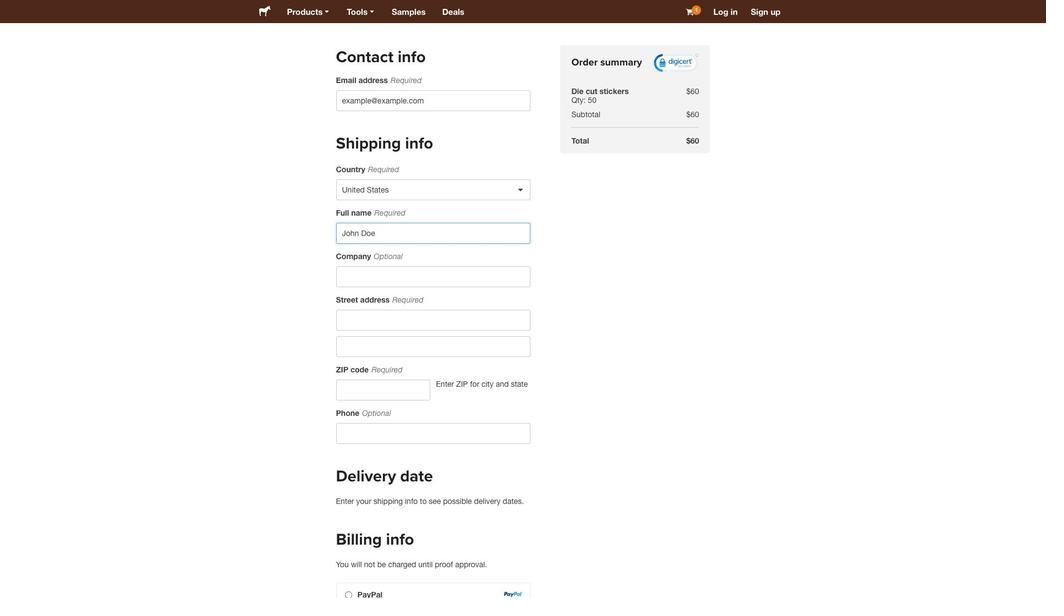 Task type: vqa. For each thing, say whether or not it's contained in the screenshot.
QUANTITY 'text box'
no



Task type: locate. For each thing, give the bounding box(es) containing it.
None email field
[[336, 90, 531, 111]]

None telephone field
[[336, 423, 531, 444]]

None text field
[[336, 310, 531, 331]]

None text field
[[336, 223, 531, 244], [336, 266, 531, 287], [336, 336, 531, 357], [336, 380, 431, 401], [336, 223, 531, 244], [336, 266, 531, 287], [336, 336, 531, 357], [336, 380, 431, 401]]



Task type: describe. For each thing, give the bounding box(es) containing it.
main menu navigation
[[279, 0, 473, 23]]

return to the homepage image
[[259, 5, 271, 16]]

Country button
[[336, 179, 531, 200]]



